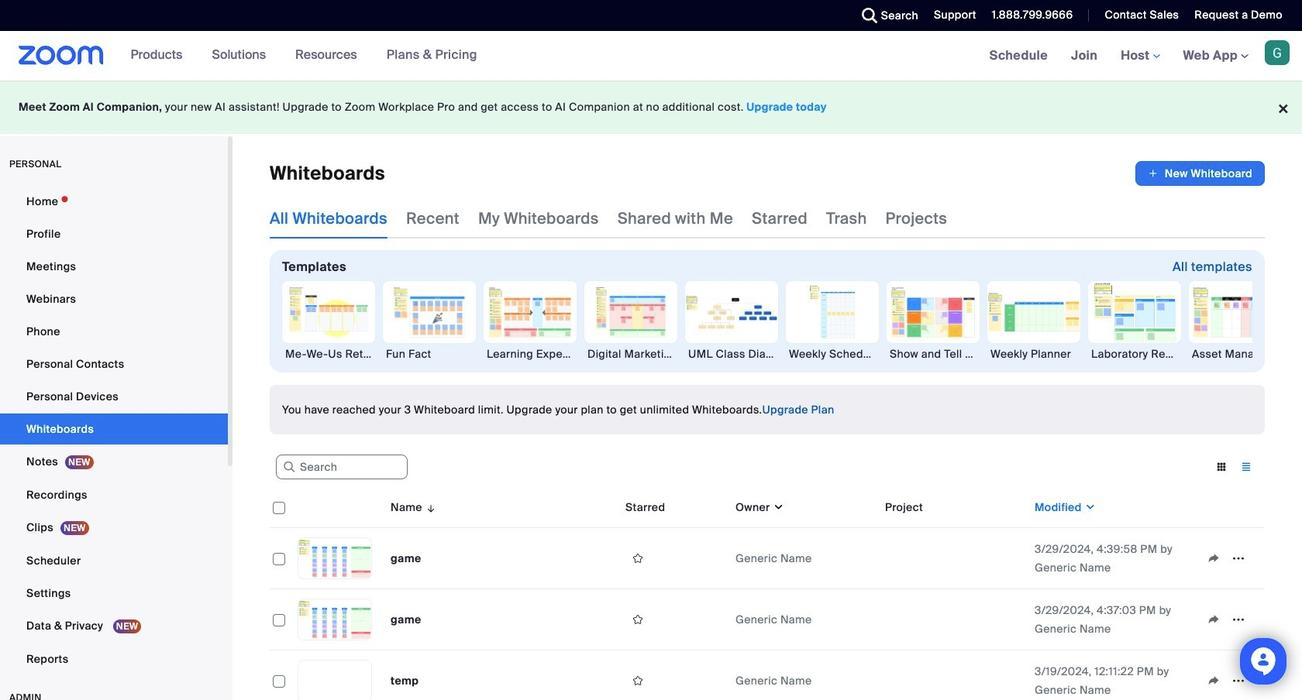 Task type: locate. For each thing, give the bounding box(es) containing it.
application
[[1136, 161, 1265, 186], [270, 488, 1265, 701], [1202, 547, 1259, 571], [1202, 609, 1259, 632], [1202, 670, 1259, 693]]

me-we-us retrospective element
[[282, 347, 375, 362]]

weekly schedule element
[[786, 347, 879, 362]]

2 share image from the top
[[1202, 613, 1227, 627]]

profile picture image
[[1265, 40, 1290, 65]]

arrow down image
[[423, 499, 437, 517]]

0 vertical spatial more options for game image
[[1227, 552, 1252, 566]]

thumbnail of game image
[[299, 539, 371, 579], [299, 600, 371, 641]]

thumbnail of game image for game element for click to star the whiteboard game image associated with 2nd cell from the bottom
[[299, 600, 371, 641]]

footer
[[0, 81, 1303, 134]]

3 share image from the top
[[1202, 675, 1227, 689]]

thumbnail of game image for game element for first cell click to star the whiteboard game image
[[299, 539, 371, 579]]

1 vertical spatial more options for game image
[[1227, 613, 1252, 627]]

0 vertical spatial thumbnail of game image
[[299, 539, 371, 579]]

1 vertical spatial thumbnail of game image
[[299, 600, 371, 641]]

1 thumbnail of game image from the top
[[299, 539, 371, 579]]

meetings navigation
[[978, 31, 1303, 81]]

click to star the whiteboard game image
[[626, 552, 651, 566], [626, 613, 651, 627]]

1 vertical spatial click to star the whiteboard game image
[[626, 613, 651, 627]]

Search text field
[[276, 455, 408, 480]]

1 click to star the whiteboard game image from the top
[[626, 552, 651, 566]]

click to star the whiteboard temp image
[[626, 675, 651, 689]]

application for first cell
[[1202, 547, 1259, 571]]

click to star the whiteboard game image for 2nd cell from the bottom
[[626, 613, 651, 627]]

application for 2nd cell from the bottom
[[1202, 609, 1259, 632]]

2 thumbnail of game image from the top
[[299, 600, 371, 641]]

cell
[[879, 529, 1029, 590], [879, 590, 1029, 651], [879, 651, 1029, 701]]

1 vertical spatial share image
[[1202, 613, 1227, 627]]

share image
[[1202, 552, 1227, 566], [1202, 613, 1227, 627], [1202, 675, 1227, 689]]

1 more options for game image from the top
[[1227, 552, 1252, 566]]

banner
[[0, 31, 1303, 81]]

weekly planner element
[[988, 347, 1081, 362]]

game element for click to star the whiteboard game image associated with 2nd cell from the bottom
[[391, 613, 421, 627]]

1 share image from the top
[[1202, 552, 1227, 566]]

fun fact element
[[383, 347, 476, 362]]

more options for game image
[[1227, 552, 1252, 566], [1227, 613, 1252, 627]]

2 vertical spatial share image
[[1202, 675, 1227, 689]]

2 game element from the top
[[391, 613, 421, 627]]

zoom logo image
[[19, 46, 104, 65]]

2 more options for game image from the top
[[1227, 613, 1252, 627]]

2 click to star the whiteboard game image from the top
[[626, 613, 651, 627]]

1 vertical spatial game element
[[391, 613, 421, 627]]

add image
[[1148, 166, 1159, 181]]

grid mode, not selected image
[[1210, 461, 1234, 475]]

temp element
[[391, 675, 419, 689]]

down image
[[770, 500, 785, 516]]

share image for third cell from the top
[[1202, 675, 1227, 689]]

0 vertical spatial share image
[[1202, 552, 1227, 566]]

share image for first cell
[[1202, 552, 1227, 566]]

game element
[[391, 552, 421, 566], [391, 613, 421, 627]]

1 game element from the top
[[391, 552, 421, 566]]

2 cell from the top
[[879, 590, 1029, 651]]

0 vertical spatial click to star the whiteboard game image
[[626, 552, 651, 566]]

0 vertical spatial game element
[[391, 552, 421, 566]]

thumbnail of temp image
[[299, 661, 371, 701]]



Task type: vqa. For each thing, say whether or not it's contained in the screenshot.
'ASSET MANAGEMENT' element
yes



Task type: describe. For each thing, give the bounding box(es) containing it.
laboratory report element
[[1089, 347, 1182, 362]]

1 cell from the top
[[879, 529, 1029, 590]]

game element for first cell click to star the whiteboard game image
[[391, 552, 421, 566]]

show and tell with a twist element
[[887, 347, 980, 362]]

application for third cell from the top
[[1202, 670, 1259, 693]]

more options for game image for 'share' icon associated with first cell
[[1227, 552, 1252, 566]]

list mode, selected image
[[1234, 461, 1259, 475]]

click to star the whiteboard game image for first cell
[[626, 552, 651, 566]]

asset management element
[[1190, 347, 1283, 362]]

uml class diagram element
[[685, 347, 779, 362]]

more options for temp image
[[1227, 675, 1252, 689]]

personal menu menu
[[0, 186, 228, 677]]

learning experience canvas element
[[484, 347, 577, 362]]

tabs of all whiteboard page tab list
[[270, 199, 948, 239]]

product information navigation
[[119, 31, 489, 81]]

digital marketing canvas element
[[585, 347, 678, 362]]

3 cell from the top
[[879, 651, 1029, 701]]

share image for 2nd cell from the bottom
[[1202, 613, 1227, 627]]

more options for game image for 'share' icon corresponding to 2nd cell from the bottom
[[1227, 613, 1252, 627]]



